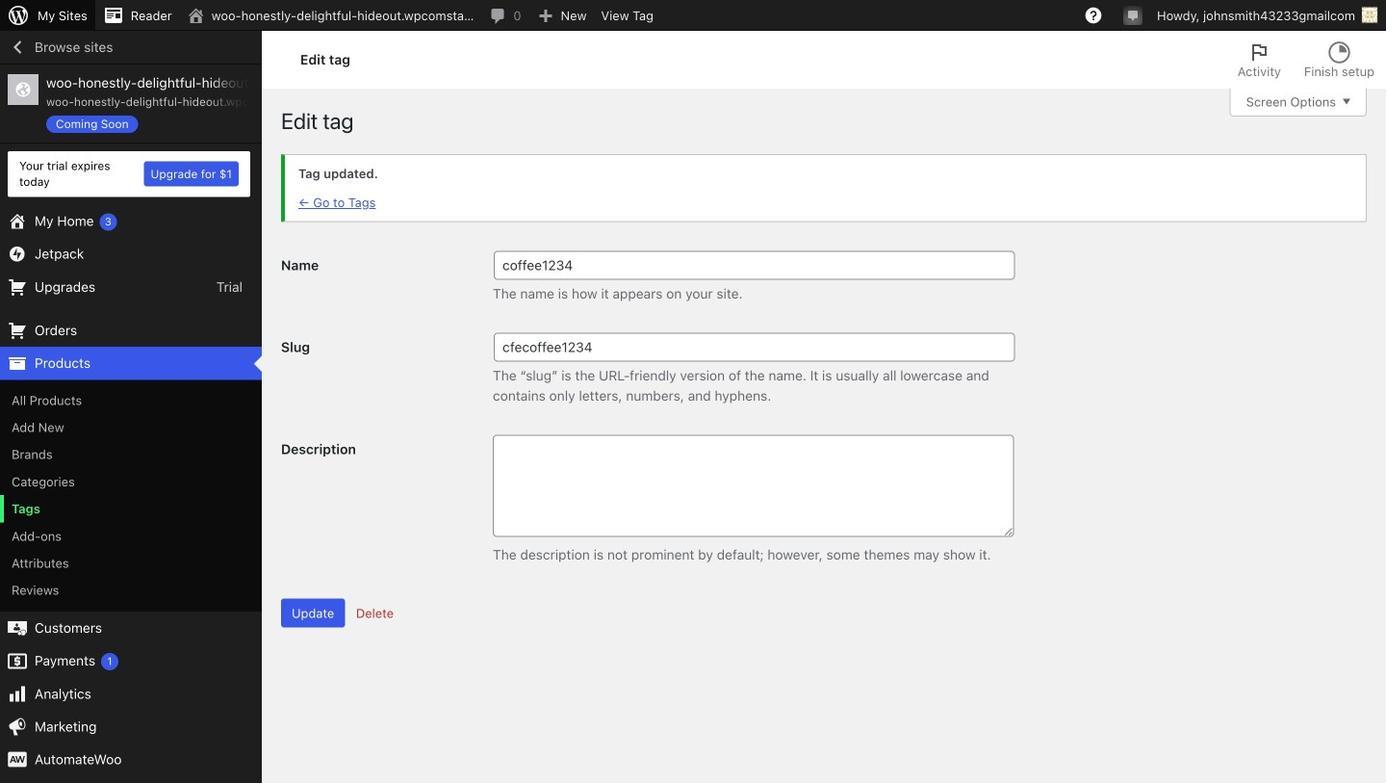 Task type: vqa. For each thing, say whether or not it's contained in the screenshot.
tab list
yes



Task type: locate. For each thing, give the bounding box(es) containing it.
None text field
[[494, 251, 1016, 280], [494, 333, 1016, 362], [493, 435, 1015, 537], [494, 251, 1016, 280], [494, 333, 1016, 362], [493, 435, 1015, 537]]

tab list
[[1227, 31, 1387, 89]]

main menu navigation
[[0, 31, 262, 783]]

None submit
[[281, 599, 345, 628]]

toolbar navigation
[[0, 0, 1387, 35]]

notification image
[[1126, 7, 1141, 22]]



